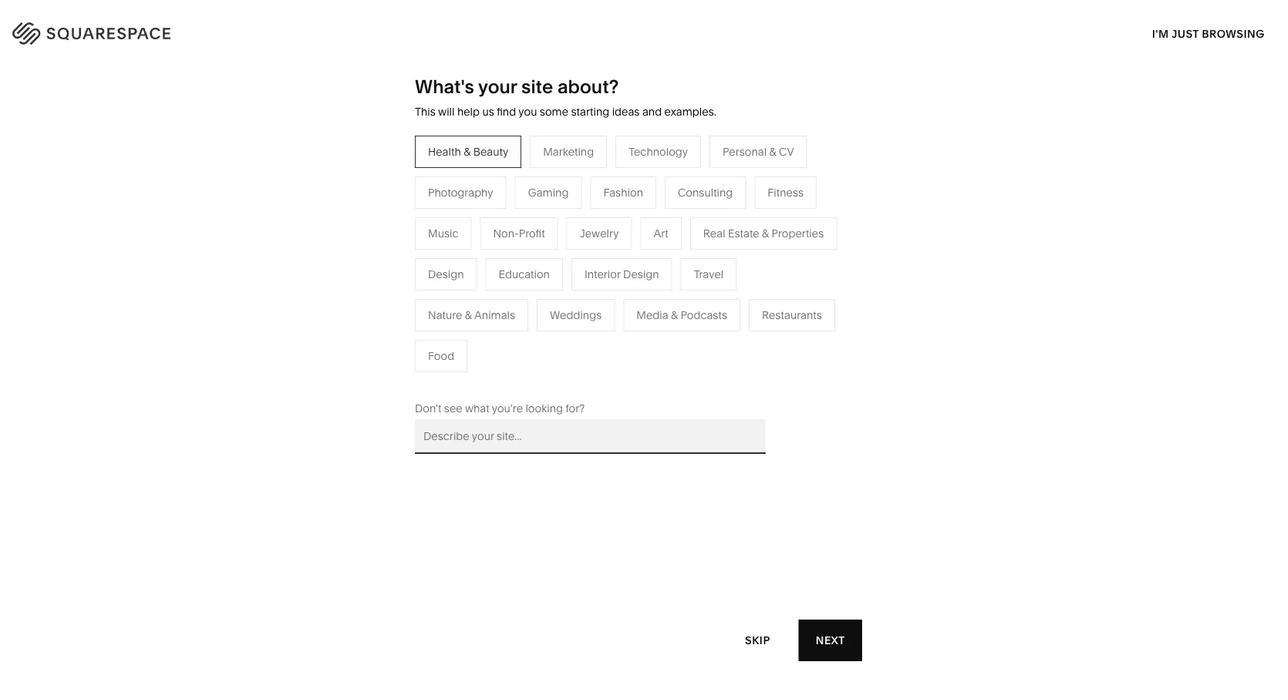 Task type: describe. For each thing, give the bounding box(es) containing it.
non-profit
[[494, 227, 545, 240]]

Interior Design radio
[[572, 258, 673, 291]]

art
[[654, 227, 669, 240]]

nature inside nature & animals "radio"
[[428, 309, 463, 322]]

you
[[519, 105, 537, 118]]

Education radio
[[486, 258, 563, 291]]

fitness link
[[713, 261, 765, 274]]

food
[[428, 350, 455, 363]]

consulting
[[678, 186, 733, 199]]

0 horizontal spatial real estate & properties
[[550, 331, 671, 344]]

& inside radio
[[464, 145, 471, 158]]

site
[[522, 75, 554, 98]]

what
[[465, 402, 490, 415]]

professional
[[388, 238, 450, 251]]

find
[[497, 105, 516, 118]]

design inside 'option'
[[428, 268, 464, 281]]

squarespace logo link
[[31, 19, 274, 43]]

decor
[[757, 215, 788, 228]]

1 vertical spatial fashion
[[388, 215, 427, 228]]

media & podcasts inside "media & podcasts" radio
[[637, 309, 728, 322]]

real estate & properties link
[[550, 331, 687, 344]]

Marketing radio
[[530, 136, 607, 168]]

podcasts inside radio
[[681, 309, 728, 322]]

i'm just browsing link
[[1153, 12, 1266, 55]]

Weddings radio
[[537, 299, 615, 332]]

us
[[483, 105, 495, 118]]

0 vertical spatial nature
[[713, 238, 748, 251]]

services
[[452, 238, 496, 251]]

community & non-profits
[[388, 284, 516, 297]]

don't see what you're looking for?
[[415, 402, 585, 415]]

what's
[[415, 75, 475, 98]]

gaming
[[528, 186, 569, 199]]

ideas
[[612, 105, 640, 118]]

Health & Beauty radio
[[415, 136, 522, 168]]

0 horizontal spatial podcasts
[[595, 261, 641, 274]]

technology
[[629, 145, 688, 158]]

i'm just browsing
[[1153, 27, 1266, 40]]

alameda image
[[461, 528, 817, 683]]

home & decor
[[713, 215, 788, 228]]

entertainment
[[388, 331, 459, 344]]

0 vertical spatial restaurants
[[550, 238, 610, 251]]

in
[[1236, 24, 1247, 37]]

and
[[643, 105, 662, 118]]

next
[[816, 635, 846, 648]]

Art radio
[[641, 217, 682, 250]]

Technology radio
[[616, 136, 702, 168]]

for?
[[566, 402, 585, 415]]

log             in
[[1210, 24, 1247, 37]]

about?
[[558, 75, 619, 98]]

examples.
[[665, 105, 717, 118]]

Gaming radio
[[515, 177, 582, 209]]

this
[[415, 105, 436, 118]]

beauty
[[474, 145, 509, 158]]

Consulting radio
[[665, 177, 747, 209]]

nature & animals inside nature & animals "radio"
[[428, 309, 516, 322]]

browsing
[[1203, 27, 1266, 40]]

0 horizontal spatial fitness
[[713, 261, 749, 274]]

0 horizontal spatial estate
[[575, 331, 607, 344]]

home & decor link
[[713, 215, 803, 228]]

restaurants inside option
[[762, 309, 822, 322]]

just
[[1172, 27, 1200, 40]]

0 horizontal spatial non-
[[459, 284, 485, 297]]

your
[[478, 75, 517, 98]]

weddings link
[[550, 307, 618, 320]]

Nature & Animals radio
[[415, 299, 529, 332]]

local business link
[[388, 261, 479, 274]]

travel inside radio
[[694, 268, 724, 281]]

don't
[[415, 402, 442, 415]]

skip button
[[729, 620, 788, 663]]

log             in link
[[1210, 24, 1247, 37]]

professional services
[[388, 238, 496, 251]]

weddings inside weddings option
[[550, 309, 602, 322]]

marketing
[[543, 145, 594, 158]]



Task type: locate. For each thing, give the bounding box(es) containing it.
Fashion radio
[[591, 177, 657, 209]]

nature down community & non-profits
[[428, 309, 463, 322]]

2 design from the left
[[624, 268, 660, 281]]

design right interior
[[624, 268, 660, 281]]

Design radio
[[415, 258, 477, 291]]

fashion up professional
[[388, 215, 427, 228]]

nature & animals down home & decor link at the right top of the page
[[713, 238, 801, 251]]

media inside radio
[[637, 309, 669, 322]]

profit
[[519, 227, 545, 240]]

0 vertical spatial real estate & properties
[[704, 227, 824, 240]]

0 horizontal spatial media
[[550, 261, 582, 274]]

0 horizontal spatial nature & animals
[[428, 309, 516, 322]]

podcasts down 'travel' radio
[[681, 309, 728, 322]]

1 vertical spatial podcasts
[[681, 309, 728, 322]]

real inside option
[[704, 227, 726, 240]]

Personal & CV radio
[[710, 136, 808, 168]]

health
[[428, 145, 461, 158]]

1 horizontal spatial design
[[624, 268, 660, 281]]

media
[[550, 261, 582, 274], [637, 309, 669, 322]]

interior
[[585, 268, 621, 281]]

0 vertical spatial fashion
[[604, 186, 644, 199]]

events
[[550, 284, 584, 297]]

podcasts down restaurants link
[[595, 261, 641, 274]]

profits
[[485, 284, 516, 297]]

restaurants down fitness link
[[762, 309, 822, 322]]

professional services link
[[388, 238, 511, 251]]

2 weddings from the top
[[550, 309, 602, 322]]

events link
[[550, 284, 600, 297]]

media & podcasts link
[[550, 261, 657, 274]]

1 vertical spatial non-
[[459, 284, 485, 297]]

podcasts
[[595, 261, 641, 274], [681, 309, 728, 322]]

1 vertical spatial real
[[550, 331, 573, 344]]

1 horizontal spatial nature & animals
[[713, 238, 801, 251]]

animals down profits
[[475, 309, 516, 322]]

entertainment link
[[388, 331, 475, 344]]

fitness up decor at the right top of page
[[768, 186, 804, 199]]

fitness
[[768, 186, 804, 199], [713, 261, 749, 274]]

0 vertical spatial non-
[[494, 227, 519, 240]]

help
[[458, 105, 480, 118]]

education
[[499, 268, 550, 281]]

fitness inside option
[[768, 186, 804, 199]]

0 vertical spatial travel
[[550, 215, 580, 228]]

properties down interior design
[[619, 331, 671, 344]]

some
[[540, 105, 569, 118]]

animals
[[760, 238, 801, 251], [475, 309, 516, 322]]

you're
[[492, 402, 523, 415]]

1 vertical spatial media
[[637, 309, 669, 322]]

design
[[428, 268, 464, 281], [624, 268, 660, 281]]

what's your site about? this will help us find you some starting ideas and examples.
[[415, 75, 717, 118]]

jewelry
[[580, 227, 619, 240]]

0 vertical spatial properties
[[772, 227, 824, 240]]

non- up education on the top of the page
[[494, 227, 519, 240]]

1 vertical spatial properties
[[619, 331, 671, 344]]

non-
[[494, 227, 519, 240], [459, 284, 485, 297]]

1 horizontal spatial fashion
[[604, 186, 644, 199]]

1 vertical spatial restaurants
[[762, 309, 822, 322]]

restaurants link
[[550, 238, 626, 251]]

real estate & properties inside option
[[704, 227, 824, 240]]

log
[[1210, 24, 1233, 37]]

0 vertical spatial media & podcasts
[[550, 261, 641, 274]]

fitness down nature & animals link
[[713, 261, 749, 274]]

Music radio
[[415, 217, 472, 250]]

non- inside option
[[494, 227, 519, 240]]

animals inside "radio"
[[475, 309, 516, 322]]

estate inside option
[[728, 227, 760, 240]]

1 horizontal spatial properties
[[772, 227, 824, 240]]

community
[[388, 284, 447, 297]]

next button
[[799, 620, 863, 662]]

1 horizontal spatial media
[[637, 309, 669, 322]]

photography
[[428, 186, 494, 199]]

local business
[[388, 261, 463, 274]]

cv
[[779, 145, 795, 158]]

business
[[418, 261, 463, 274]]

travel
[[550, 215, 580, 228], [694, 268, 724, 281]]

properties down fitness option
[[772, 227, 824, 240]]

skip
[[746, 635, 771, 648]]

1 horizontal spatial estate
[[728, 227, 760, 240]]

health & beauty
[[428, 145, 509, 158]]

media & podcasts
[[550, 261, 641, 274], [637, 309, 728, 322]]

travel up "media & podcasts" radio
[[694, 268, 724, 281]]

estate
[[728, 227, 760, 240], [575, 331, 607, 344]]

travel link
[[550, 215, 596, 228]]

& inside radio
[[671, 309, 678, 322]]

Jewelry radio
[[567, 217, 632, 250]]

0 horizontal spatial properties
[[619, 331, 671, 344]]

& inside option
[[763, 227, 770, 240]]

fashion link
[[388, 215, 443, 228]]

1 horizontal spatial travel
[[694, 268, 724, 281]]

1 vertical spatial nature
[[428, 309, 463, 322]]

personal
[[723, 145, 767, 158]]

restaurants down travel link
[[550, 238, 610, 251]]

Non-Profit radio
[[480, 217, 558, 250]]

1 design from the left
[[428, 268, 464, 281]]

local
[[388, 261, 415, 274]]

squarespace logo image
[[31, 19, 202, 43]]

0 horizontal spatial design
[[428, 268, 464, 281]]

travel up restaurants link
[[550, 215, 580, 228]]

Travel radio
[[681, 258, 737, 291]]

0 vertical spatial podcasts
[[595, 261, 641, 274]]

real estate & properties
[[704, 227, 824, 240], [550, 331, 671, 344]]

nature & animals down community & non-profits link
[[428, 309, 516, 322]]

animals down decor at the right top of page
[[760, 238, 801, 251]]

0 vertical spatial estate
[[728, 227, 760, 240]]

will
[[438, 105, 455, 118]]

starting
[[571, 105, 610, 118]]

1 weddings from the top
[[550, 307, 602, 320]]

1 horizontal spatial restaurants
[[762, 309, 822, 322]]

Don't see what you're looking for? field
[[415, 420, 766, 454]]

1 horizontal spatial nature
[[713, 238, 748, 251]]

1 vertical spatial real estate & properties
[[550, 331, 671, 344]]

nature
[[713, 238, 748, 251], [428, 309, 463, 322]]

0 vertical spatial media
[[550, 261, 582, 274]]

0 horizontal spatial travel
[[550, 215, 580, 228]]

restaurants
[[550, 238, 610, 251], [762, 309, 822, 322]]

design up community & non-profits
[[428, 268, 464, 281]]

real
[[704, 227, 726, 240], [550, 331, 573, 344]]

fashion inside radio
[[604, 186, 644, 199]]

1 vertical spatial fitness
[[713, 261, 749, 274]]

real up 'travel' radio
[[704, 227, 726, 240]]

i'm
[[1153, 27, 1170, 40]]

media up the events
[[550, 261, 582, 274]]

home
[[713, 215, 744, 228]]

0 horizontal spatial restaurants
[[550, 238, 610, 251]]

fashion
[[604, 186, 644, 199], [388, 215, 427, 228]]

community & non-profits link
[[388, 284, 532, 297]]

0 horizontal spatial real
[[550, 331, 573, 344]]

1 horizontal spatial podcasts
[[681, 309, 728, 322]]

real down weddings link
[[550, 331, 573, 344]]

nature down home
[[713, 238, 748, 251]]

weddings
[[550, 307, 602, 320], [550, 309, 602, 322]]

1 horizontal spatial real
[[704, 227, 726, 240]]

0 horizontal spatial animals
[[475, 309, 516, 322]]

1 horizontal spatial fitness
[[768, 186, 804, 199]]

0 vertical spatial real
[[704, 227, 726, 240]]

Photography radio
[[415, 177, 507, 209]]

Media & Podcasts radio
[[624, 299, 741, 332]]

Restaurants radio
[[749, 299, 836, 332]]

nature & animals link
[[713, 238, 816, 251]]

1 horizontal spatial animals
[[760, 238, 801, 251]]

non- up nature & animals "radio"
[[459, 284, 485, 297]]

media up real estate & properties "link"
[[637, 309, 669, 322]]

0 vertical spatial nature & animals
[[713, 238, 801, 251]]

fashion up jewelry
[[604, 186, 644, 199]]

personal & cv
[[723, 145, 795, 158]]

Real Estate & Properties radio
[[691, 217, 838, 250]]

media & podcasts down 'travel' radio
[[637, 309, 728, 322]]

properties inside option
[[772, 227, 824, 240]]

design inside radio
[[624, 268, 660, 281]]

0 horizontal spatial fashion
[[388, 215, 427, 228]]

1 vertical spatial travel
[[694, 268, 724, 281]]

1 vertical spatial nature & animals
[[428, 309, 516, 322]]

Fitness radio
[[755, 177, 817, 209]]

media & podcasts down restaurants link
[[550, 261, 641, 274]]

1 vertical spatial estate
[[575, 331, 607, 344]]

&
[[464, 145, 471, 158], [770, 145, 777, 158], [747, 215, 754, 228], [763, 227, 770, 240], [750, 238, 757, 251], [585, 261, 592, 274], [449, 284, 456, 297], [465, 309, 472, 322], [671, 309, 678, 322], [609, 331, 616, 344]]

0 vertical spatial animals
[[760, 238, 801, 251]]

0 horizontal spatial nature
[[428, 309, 463, 322]]

nature & animals
[[713, 238, 801, 251], [428, 309, 516, 322]]

interior design
[[585, 268, 660, 281]]

1 horizontal spatial real estate & properties
[[704, 227, 824, 240]]

1 vertical spatial animals
[[475, 309, 516, 322]]

see
[[444, 402, 463, 415]]

Food radio
[[415, 340, 468, 373]]

properties
[[772, 227, 824, 240], [619, 331, 671, 344]]

music
[[428, 227, 459, 240]]

1 horizontal spatial non-
[[494, 227, 519, 240]]

1 vertical spatial media & podcasts
[[637, 309, 728, 322]]

looking
[[526, 402, 563, 415]]

0 vertical spatial fitness
[[768, 186, 804, 199]]



Task type: vqa. For each thing, say whether or not it's contained in the screenshot.
left website
no



